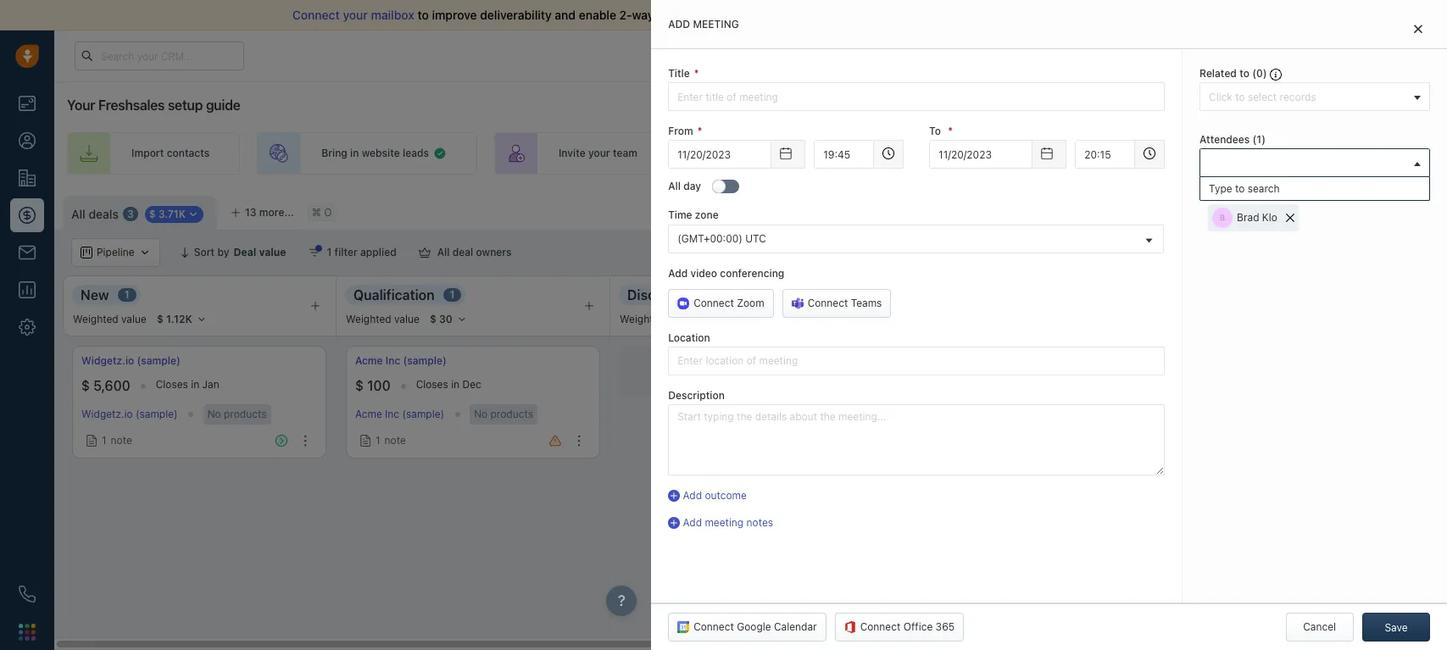 Task type: vqa. For each thing, say whether or not it's contained in the screenshot.
+ Add task corresponding to 37
no



Task type: describe. For each thing, give the bounding box(es) containing it.
add meeting notes link
[[668, 516, 1165, 530]]

set up your sales pipeline
[[1207, 147, 1333, 160]]

2 ( from the top
[[1253, 133, 1257, 146]]

closes in dec
[[416, 378, 481, 391]]

sequence
[[1047, 147, 1095, 160]]

add deal button
[[1364, 196, 1439, 225]]

Search field
[[1356, 238, 1441, 267]]

1 horizontal spatial in
[[350, 147, 359, 160]]

import for import contacts
[[131, 147, 164, 160]]

all deal owners
[[437, 246, 512, 259]]

filter
[[335, 246, 358, 259]]

(sample) down closes in dec
[[402, 408, 444, 421]]

1 techcave (sample) from the top
[[1153, 354, 1246, 367]]

container_wx8msf4aqz5i3rn1 image down $ 5,600 on the bottom of page
[[86, 435, 98, 447]]

products for $ 5,600
[[224, 408, 267, 421]]

1 sales from the left
[[1019, 147, 1045, 160]]

improve
[[432, 8, 477, 22]]

type
[[1209, 183, 1233, 195]]

connect zoom button
[[668, 289, 774, 318]]

save button
[[1363, 613, 1430, 642]]

location
[[668, 331, 710, 344]]

1 inside button
[[327, 246, 332, 259]]

no for $ 5,600
[[207, 408, 221, 421]]

(gmt+00:00) utc link
[[669, 225, 1164, 252]]

(sample) inside acme inc (sample) 'link'
[[403, 354, 447, 367]]

team inside route leads to your team link
[[847, 147, 872, 160]]

an
[[1305, 183, 1316, 195]]

zoom
[[737, 297, 765, 309]]

1 filter applied
[[327, 246, 397, 259]]

get
[[1286, 183, 1302, 195]]

13 more...
[[245, 206, 294, 219]]

1 techcave from the top
[[1153, 354, 1199, 367]]

your right route
[[823, 147, 845, 160]]

related to ( 0 )
[[1200, 67, 1270, 80]]

klo
[[1262, 211, 1278, 224]]

connect left mailbox
[[292, 8, 340, 22]]

$ 100
[[355, 378, 391, 394]]

2 acme inc (sample) from the top
[[355, 408, 444, 421]]

2 widgetz.io (sample) from the top
[[81, 408, 178, 421]]

your right up
[[1241, 147, 1263, 160]]

google
[[737, 621, 771, 633]]

attendees for attendees ( 1 )
[[1200, 133, 1250, 146]]

to
[[929, 125, 941, 137]]

and
[[555, 8, 576, 22]]

set up your sales pipeline link
[[1143, 132, 1363, 175]]

connect office 365
[[860, 621, 955, 633]]

note button
[[1153, 429, 1208, 453]]

add deal inside button
[[1387, 204, 1430, 216]]

discovery
[[627, 287, 691, 302]]

2 techcave (sample) from the top
[[1153, 408, 1243, 421]]

2-
[[620, 8, 632, 22]]

import for import deals
[[1257, 204, 1290, 216]]

Location text field
[[668, 347, 1165, 376]]

no products for $ 5,600
[[207, 408, 267, 421]]

2 widgetz.io (sample) link from the top
[[81, 408, 178, 421]]

2 inc from the top
[[385, 408, 399, 421]]

connect for connect google calendar
[[694, 621, 734, 633]]

add deal for container_wx8msf4aqz5i3rn1 image on top of description
[[728, 365, 771, 378]]

email inside tab panel
[[1319, 183, 1344, 195]]

connect your mailbox link
[[292, 8, 418, 22]]

⌘ o
[[312, 206, 332, 219]]

calendar
[[774, 621, 817, 633]]

(sample) down negotiation at the right top
[[1202, 354, 1246, 367]]

invitation
[[1347, 183, 1391, 195]]

conversations.
[[734, 8, 816, 22]]

cancel
[[1303, 621, 1336, 633]]

1 filter applied button
[[297, 238, 408, 267]]

(gmt+00:00) utc
[[678, 232, 766, 245]]

in for qualification
[[451, 378, 460, 391]]

Start typing the details about the meeting... text field
[[668, 404, 1165, 476]]

1 inside tab panel
[[1257, 133, 1262, 146]]

add video conferencing
[[668, 267, 785, 279]]

1 ( from the top
[[1253, 67, 1257, 80]]

2 techcave (sample) link from the top
[[1153, 408, 1243, 421]]

from
[[668, 125, 693, 137]]

2 leads from the left
[[781, 147, 807, 160]]

freshworks switcher image
[[19, 624, 36, 641]]

-- text field for from
[[668, 140, 772, 169]]

(sample) down closes in jan
[[136, 408, 178, 421]]

2 techcave from the top
[[1153, 408, 1198, 421]]

1 down all deal owners button
[[450, 289, 455, 301]]

brad klo
[[1237, 211, 1278, 224]]

add outcome
[[683, 489, 747, 502]]

(gmt+00:00)
[[678, 232, 743, 245]]

create
[[984, 147, 1017, 160]]

2 acme inc (sample) link from the top
[[355, 408, 444, 421]]

conferencing
[[720, 267, 785, 279]]

close image
[[1414, 24, 1423, 34]]

teams
[[851, 297, 882, 309]]

products for $ 100
[[491, 408, 533, 421]]

new
[[81, 287, 109, 302]]

-- text field for to
[[929, 140, 1033, 169]]

13
[[245, 206, 257, 219]]

no products for $ 100
[[474, 408, 533, 421]]

deliverability
[[480, 8, 552, 22]]

demo
[[889, 287, 927, 302]]

import deals group
[[1234, 196, 1356, 225]]

pipeline
[[1294, 147, 1333, 160]]

$ 5,600
[[81, 378, 130, 394]]

(sample) up closes in jan
[[137, 354, 180, 367]]

route
[[750, 147, 778, 160]]

meeting for add meeting notes
[[705, 517, 744, 529]]

1 note for 100
[[376, 434, 406, 447]]

0 vertical spatial )
[[1263, 67, 1267, 80]]

more...
[[259, 206, 294, 219]]

import contacts link
[[67, 132, 240, 175]]

in for new
[[191, 378, 199, 391]]

connect your mailbox to improve deliverability and enable 2-way sync of email conversations.
[[292, 8, 816, 22]]

o
[[324, 206, 332, 219]]

set
[[1207, 147, 1223, 160]]

closes in jan
[[156, 378, 219, 391]]

guide
[[206, 98, 240, 113]]

note for $ 5,600
[[111, 434, 132, 447]]

phone element
[[10, 577, 44, 611]]

invite your team
[[559, 147, 638, 160]]

applied
[[360, 246, 397, 259]]

cancel button
[[1286, 613, 1354, 642]]

add outcome link
[[668, 488, 1165, 503]]

$ 3,200
[[1153, 378, 1202, 394]]



Task type: locate. For each thing, give the bounding box(es) containing it.
plans
[[1167, 49, 1193, 61]]

1 widgetz.io from the top
[[81, 354, 134, 367]]

1 horizontal spatial closes
[[416, 378, 448, 391]]

0 horizontal spatial 0
[[706, 289, 713, 301]]

import down will on the top
[[1257, 204, 1290, 216]]

1 vertical spatial widgetz.io (sample) link
[[81, 408, 178, 421]]

connect teams button
[[782, 289, 892, 318]]

0 down video
[[706, 289, 713, 301]]

1 vertical spatial acme inc (sample) link
[[355, 408, 444, 421]]

1 vertical spatial attendees
[[1216, 183, 1265, 195]]

1 up set up your sales pipeline
[[1257, 133, 1262, 146]]

utc
[[746, 232, 766, 245]]

all deal owners button
[[408, 238, 523, 267]]

attendees for attendees will get an email invitation
[[1216, 183, 1265, 195]]

no down jan
[[207, 408, 221, 421]]

1 left filter
[[327, 246, 332, 259]]

no products down jan
[[207, 408, 267, 421]]

1 vertical spatial )
[[1262, 133, 1266, 146]]

connect google calendar button
[[668, 613, 826, 642]]

brad
[[1237, 211, 1260, 224]]

1 vertical spatial techcave (sample)
[[1153, 408, 1243, 421]]

1 vertical spatial (
[[1253, 133, 1257, 146]]

deals down attendees will get an email invitation
[[1292, 204, 1319, 216]]

techcave
[[1153, 354, 1199, 367], [1153, 408, 1198, 421]]

container_wx8msf4aqz5i3rn1 image
[[433, 147, 447, 160], [973, 365, 985, 377]]

) up set up your sales pipeline
[[1262, 133, 1266, 146]]

attendees up brad
[[1216, 183, 1265, 195]]

0 vertical spatial attendees
[[1200, 133, 1250, 146]]

1 note from the left
[[111, 434, 132, 447]]

owners
[[476, 246, 512, 259]]

type to search
[[1209, 183, 1280, 195]]

way
[[632, 8, 654, 22]]

all inside all deal owners button
[[437, 246, 450, 259]]

sales
[[1019, 147, 1045, 160], [1266, 147, 1291, 160]]

no products down dec
[[474, 408, 533, 421]]

1 horizontal spatial $
[[355, 378, 364, 394]]

1 down 100 at the bottom of page
[[376, 434, 380, 447]]

1 down $ 5,600 on the bottom of page
[[102, 434, 106, 447]]

-- text field
[[668, 140, 772, 169], [929, 140, 1033, 169]]

0 horizontal spatial note
[[111, 434, 132, 447]]

2 horizontal spatial note
[[1183, 434, 1204, 447]]

1 horizontal spatial products
[[491, 408, 533, 421]]

13 more... button
[[221, 201, 303, 225]]

leads right route
[[781, 147, 807, 160]]

connect google calendar
[[694, 621, 817, 633]]

acme inside acme inc (sample) 'link'
[[355, 354, 383, 367]]

0 vertical spatial email
[[701, 8, 731, 22]]

office
[[904, 621, 933, 633]]

1 note down 100 at the bottom of page
[[376, 434, 406, 447]]

settings
[[1176, 204, 1217, 216]]

in left dec
[[451, 378, 460, 391]]

inc up 100 at the bottom of page
[[386, 354, 400, 367]]

0 vertical spatial acme inc (sample) link
[[355, 354, 447, 368]]

to inside tab panel
[[1240, 67, 1250, 80]]

sync
[[657, 8, 684, 22]]

0 vertical spatial all
[[668, 180, 681, 193]]

container_wx8msf4aqz5i3rn1 image inside note button
[[1157, 435, 1169, 447]]

0 horizontal spatial no products
[[207, 408, 267, 421]]

1 horizontal spatial deals
[[1292, 204, 1319, 216]]

365
[[936, 621, 955, 633]]

negotiation
[[1152, 287, 1226, 302]]

create sales sequence
[[984, 147, 1095, 160]]

1 no products from the left
[[207, 408, 267, 421]]

note inside button
[[1183, 434, 1204, 447]]

to inside option
[[1235, 183, 1245, 195]]

deals inside button
[[1292, 204, 1319, 216]]

1 vertical spatial email
[[1319, 183, 1344, 195]]

team right invite
[[613, 147, 638, 160]]

freshsales
[[98, 98, 165, 113]]

0 vertical spatial widgetz.io (sample)
[[81, 354, 180, 367]]

1 vertical spatial 0
[[706, 289, 713, 301]]

team inside invite your team link
[[613, 147, 638, 160]]

0 horizontal spatial container_wx8msf4aqz5i3rn1 image
[[433, 147, 447, 160]]

dialog containing add meeting
[[651, 0, 1447, 650]]

widgetz.io
[[81, 354, 134, 367], [81, 408, 133, 421]]

1 horizontal spatial -- text field
[[929, 140, 1033, 169]]

your left mailbox
[[343, 8, 368, 22]]

0 horizontal spatial in
[[191, 378, 199, 391]]

settings button
[[1152, 196, 1226, 225]]

techcave (sample) link up note button
[[1153, 408, 1243, 421]]

container_wx8msf4aqz5i3rn1 image down $ 3,200
[[1157, 435, 1169, 447]]

bring
[[321, 147, 347, 160]]

container_wx8msf4aqz5i3rn1 image inside all deal owners button
[[419, 247, 431, 259]]

1 horizontal spatial leads
[[781, 147, 807, 160]]

$ for $ 5,600
[[81, 378, 90, 394]]

in
[[350, 147, 359, 160], [191, 378, 199, 391], [451, 378, 460, 391]]

1 horizontal spatial no products
[[474, 408, 533, 421]]

all for deal
[[437, 246, 450, 259]]

attendees up up
[[1200, 133, 1250, 146]]

note down 3,200 on the bottom
[[1183, 434, 1204, 447]]

widgetz.io (sample) down the 5,600
[[81, 408, 178, 421]]

acme inc (sample)
[[355, 354, 447, 367], [355, 408, 444, 421]]

add meeting
[[668, 18, 739, 31]]

0 vertical spatial meeting
[[693, 18, 739, 31]]

explore
[[1127, 49, 1164, 61]]

1 widgetz.io (sample) link from the top
[[81, 354, 180, 368]]

your
[[343, 8, 368, 22], [588, 147, 610, 160], [823, 147, 845, 160], [1241, 147, 1263, 160]]

1 acme from the top
[[355, 354, 383, 367]]

1 horizontal spatial container_wx8msf4aqz5i3rn1 image
[[973, 365, 985, 377]]

0 horizontal spatial import
[[131, 147, 164, 160]]

widgetz.io (sample) link down the 5,600
[[81, 408, 178, 421]]

no for $ 100
[[474, 408, 488, 421]]

1 -- text field from the left
[[668, 140, 772, 169]]

1 team from the left
[[613, 147, 638, 160]]

0 vertical spatial inc
[[386, 354, 400, 367]]

tab panel
[[651, 0, 1447, 650]]

widgetz.io (sample) up the 5,600
[[81, 354, 180, 367]]

2 horizontal spatial add deal
[[1387, 204, 1430, 216]]

explore plans
[[1127, 49, 1193, 61]]

0 horizontal spatial sales
[[1019, 147, 1045, 160]]

closes for 100
[[416, 378, 448, 391]]

bring in website leads
[[321, 147, 429, 160]]

1 no from the left
[[207, 408, 221, 421]]

create sales sequence link
[[919, 132, 1126, 175]]

( right related
[[1253, 67, 1257, 80]]

mailbox
[[371, 8, 414, 22]]

add meeting notes
[[683, 517, 773, 529]]

all inside tab panel
[[668, 180, 681, 193]]

acme down $ 100
[[355, 408, 382, 421]]

inc inside 'link'
[[386, 354, 400, 367]]

1 horizontal spatial 0
[[1257, 67, 1263, 80]]

no
[[207, 408, 221, 421], [474, 408, 488, 421]]

1 note down the 5,600
[[102, 434, 132, 447]]

note down 100 at the bottom of page
[[385, 434, 406, 447]]

1 vertical spatial widgetz.io
[[81, 408, 133, 421]]

1 vertical spatial techcave
[[1153, 408, 1198, 421]]

5,600
[[93, 378, 130, 394]]

no down dec
[[474, 408, 488, 421]]

type to search option
[[1201, 177, 1430, 200]]

1 right new
[[124, 289, 129, 301]]

0 horizontal spatial deals
[[89, 207, 119, 221]]

add inside button
[[1387, 204, 1407, 216]]

1 horizontal spatial 1 note
[[376, 434, 406, 447]]

connect for connect teams
[[808, 297, 848, 309]]

all for deals
[[71, 207, 85, 221]]

1 techcave (sample) link from the top
[[1153, 354, 1246, 368]]

container_wx8msf4aqz5i3rn1 image left filter
[[308, 247, 320, 259]]

0 horizontal spatial add deal
[[728, 365, 771, 378]]

1 $ from the left
[[81, 378, 90, 394]]

deals left 3
[[89, 207, 119, 221]]

widgetz.io (sample)
[[81, 354, 180, 367], [81, 408, 178, 421]]

bring in website leads link
[[257, 132, 477, 175]]

0 vertical spatial widgetz.io (sample) link
[[81, 354, 180, 368]]

2 vertical spatial all
[[437, 246, 450, 259]]

1 closes from the left
[[156, 378, 188, 391]]

1 horizontal spatial email
[[1319, 183, 1344, 195]]

widgetz.io (sample) link up the 5,600
[[81, 354, 180, 368]]

deals for import
[[1292, 204, 1319, 216]]

0 horizontal spatial leads
[[403, 147, 429, 160]]

2 horizontal spatial in
[[451, 378, 460, 391]]

related
[[1200, 67, 1237, 80]]

email right of
[[701, 8, 731, 22]]

0 vertical spatial 0
[[1257, 67, 1263, 80]]

zone
[[695, 209, 719, 222]]

0 vertical spatial techcave
[[1153, 354, 1199, 367]]

dialog
[[651, 0, 1447, 650]]

Title text field
[[668, 82, 1165, 111]]

connect left the google
[[694, 621, 734, 633]]

of
[[687, 8, 698, 22]]

acme inc (sample) up 100 at the bottom of page
[[355, 354, 447, 367]]

closes for 5,600
[[156, 378, 188, 391]]

import inside import deals button
[[1257, 204, 1290, 216]]

1 horizontal spatial note
[[385, 434, 406, 447]]

invite your team link
[[494, 132, 668, 175]]

2 horizontal spatial $
[[1153, 378, 1162, 394]]

0 horizontal spatial closes
[[156, 378, 188, 391]]

1 vertical spatial acme
[[355, 408, 382, 421]]

0 vertical spatial widgetz.io
[[81, 354, 134, 367]]

0 horizontal spatial all
[[71, 207, 85, 221]]

2 closes from the left
[[416, 378, 448, 391]]

phone image
[[19, 586, 36, 603]]

0 vertical spatial (
[[1253, 67, 1257, 80]]

all for day
[[668, 180, 681, 193]]

2 sales from the left
[[1266, 147, 1291, 160]]

explore plans link
[[1118, 45, 1202, 66]]

container_wx8msf4aqz5i3rn1 image inside 1 filter applied button
[[308, 247, 320, 259]]

2 1 note from the left
[[376, 434, 406, 447]]

$ for $ 3,200
[[1153, 378, 1162, 394]]

-- text field up day
[[668, 140, 772, 169]]

1 vertical spatial techcave (sample) link
[[1153, 408, 1243, 421]]

setup
[[168, 98, 203, 113]]

1 horizontal spatial sales
[[1266, 147, 1291, 160]]

add deal for container_wx8msf4aqz5i3rn1 icon to the bottom
[[990, 365, 1033, 378]]

techcave (sample) up 3,200 on the bottom
[[1153, 354, 1246, 367]]

import left contacts
[[131, 147, 164, 160]]

Search your CRM... text field
[[75, 42, 244, 70]]

2 $ from the left
[[355, 378, 364, 394]]

deal
[[1410, 204, 1430, 216], [453, 246, 473, 259], [750, 365, 771, 378], [1012, 365, 1033, 378]]

1 widgetz.io (sample) from the top
[[81, 354, 180, 367]]

None text field
[[814, 140, 874, 169], [1075, 140, 1135, 169], [814, 140, 874, 169], [1075, 140, 1135, 169]]

route leads to your team link
[[685, 132, 902, 175]]

0 horizontal spatial no
[[207, 408, 221, 421]]

2 no from the left
[[474, 408, 488, 421]]

your right invite
[[588, 147, 610, 160]]

leads right website
[[403, 147, 429, 160]]

closes left dec
[[416, 378, 448, 391]]

inc down 100 at the bottom of page
[[385, 408, 399, 421]]

(sample) up closes in dec
[[403, 354, 447, 367]]

0 vertical spatial acme inc (sample)
[[355, 354, 447, 367]]

acme inc (sample) down 100 at the bottom of page
[[355, 408, 444, 421]]

connect left teams in the top right of the page
[[808, 297, 848, 309]]

to right related
[[1240, 67, 1250, 80]]

all left day
[[668, 180, 681, 193]]

sales right create
[[1019, 147, 1045, 160]]

email right an
[[1319, 183, 1344, 195]]

deals
[[1292, 204, 1319, 216], [89, 207, 119, 221]]

contacts
[[167, 147, 210, 160]]

1 leads from the left
[[403, 147, 429, 160]]

widgetz.io up $ 5,600 on the bottom of page
[[81, 354, 134, 367]]

acme up $ 100
[[355, 354, 383, 367]]

acme inc (sample) link up 100 at the bottom of page
[[355, 354, 447, 368]]

1 horizontal spatial no
[[474, 408, 488, 421]]

your
[[67, 98, 95, 113]]

all deals link
[[71, 206, 119, 223]]

1 note for 5,600
[[102, 434, 132, 447]]

$ left 3,200 on the bottom
[[1153, 378, 1162, 394]]

techcave up note button
[[1153, 408, 1198, 421]]

email
[[701, 8, 731, 22], [1319, 183, 1344, 195]]

deals for all
[[89, 207, 119, 221]]

to right route
[[810, 147, 820, 160]]

meeting right sync
[[693, 18, 739, 31]]

day
[[684, 180, 701, 193]]

attendees
[[1200, 133, 1250, 146], [1216, 183, 1265, 195]]

leads
[[403, 147, 429, 160], [781, 147, 807, 160]]

1 horizontal spatial all
[[437, 246, 450, 259]]

all left owners
[[437, 246, 450, 259]]

1 vertical spatial widgetz.io (sample)
[[81, 408, 178, 421]]

acme inc (sample) link down 100 at the bottom of page
[[355, 408, 444, 421]]

all
[[668, 180, 681, 193], [71, 207, 85, 221], [437, 246, 450, 259]]

video
[[691, 267, 717, 279]]

container_wx8msf4aqz5i3rn1 image up description
[[711, 365, 723, 377]]

0 horizontal spatial -- text field
[[668, 140, 772, 169]]

3 note from the left
[[1183, 434, 1204, 447]]

import inside import contacts link
[[131, 147, 164, 160]]

$ for $ 100
[[355, 378, 364, 394]]

your freshsales setup guide
[[67, 98, 240, 113]]

0 horizontal spatial products
[[224, 408, 267, 421]]

3 $ from the left
[[1153, 378, 1162, 394]]

2 note from the left
[[385, 434, 406, 447]]

1 horizontal spatial team
[[847, 147, 872, 160]]

0
[[1257, 67, 1263, 80], [706, 289, 713, 301]]

1 vertical spatial inc
[[385, 408, 399, 421]]

1 inc from the top
[[386, 354, 400, 367]]

note for $ 100
[[385, 434, 406, 447]]

team down 'title' text field
[[847, 147, 872, 160]]

Click to select records search field
[[1205, 88, 1408, 106]]

-- text field down to
[[929, 140, 1033, 169]]

1 acme inc (sample) link from the top
[[355, 354, 447, 368]]

2 team from the left
[[847, 147, 872, 160]]

import deals
[[1257, 204, 1319, 216]]

tab panel containing add meeting
[[651, 0, 1447, 650]]

1 vertical spatial container_wx8msf4aqz5i3rn1 image
[[973, 365, 985, 377]]

$ left 100 at the bottom of page
[[355, 378, 364, 394]]

connect for connect zoom
[[694, 297, 734, 309]]

2 horizontal spatial all
[[668, 180, 681, 193]]

save
[[1385, 622, 1408, 634]]

$ left the 5,600
[[81, 378, 90, 394]]

container_wx8msf4aqz5i3rn1 image inside bring in website leads link
[[433, 147, 447, 160]]

connect inside button
[[860, 621, 901, 633]]

2 widgetz.io from the top
[[81, 408, 133, 421]]

2 products from the left
[[491, 408, 533, 421]]

connect office 365 button
[[835, 613, 964, 642]]

1 acme inc (sample) from the top
[[355, 354, 447, 367]]

( up set up your sales pipeline
[[1253, 133, 1257, 146]]

widgetz.io down $ 5,600 on the bottom of page
[[81, 408, 133, 421]]

2 no products from the left
[[474, 408, 533, 421]]

0 vertical spatial techcave (sample) link
[[1153, 354, 1246, 368]]

container_wx8msf4aqz5i3rn1 image right 'applied'
[[419, 247, 431, 259]]

0 horizontal spatial email
[[701, 8, 731, 22]]

to right type
[[1235, 183, 1245, 195]]

meeting down outcome
[[705, 517, 744, 529]]

import contacts
[[131, 147, 210, 160]]

in right bring
[[350, 147, 359, 160]]

search
[[1248, 183, 1280, 195]]

2 acme from the top
[[355, 408, 382, 421]]

1 horizontal spatial add deal
[[990, 365, 1033, 378]]

0 vertical spatial container_wx8msf4aqz5i3rn1 image
[[433, 147, 447, 160]]

100
[[367, 378, 391, 394]]

techcave up $ 3,200
[[1153, 354, 1199, 367]]

1 vertical spatial import
[[1257, 204, 1290, 216]]

invite
[[559, 147, 586, 160]]

2 -- text field from the left
[[929, 140, 1033, 169]]

0 vertical spatial acme
[[355, 354, 383, 367]]

) right related
[[1263, 67, 1267, 80]]

enable
[[579, 8, 616, 22]]

dec
[[463, 378, 481, 391]]

(sample) down 3,200 on the bottom
[[1201, 408, 1243, 421]]

0 horizontal spatial 1 note
[[102, 434, 132, 447]]

0 horizontal spatial $
[[81, 378, 90, 394]]

1 1 note from the left
[[102, 434, 132, 447]]

0 vertical spatial techcave (sample)
[[1153, 354, 1246, 367]]

all left 3
[[71, 207, 85, 221]]

note down the 5,600
[[111, 434, 132, 447]]

connect down video
[[694, 297, 734, 309]]

techcave (sample) up note button
[[1153, 408, 1243, 421]]

closes left jan
[[156, 378, 188, 391]]

1 horizontal spatial import
[[1257, 204, 1290, 216]]

import deals button
[[1234, 196, 1327, 225]]

meeting for add meeting
[[693, 18, 739, 31]]

techcave (sample) link up 3,200 on the bottom
[[1153, 354, 1246, 368]]

1 products from the left
[[224, 408, 267, 421]]

0 right related
[[1257, 67, 1263, 80]]

container_wx8msf4aqz5i3rn1 image down $ 100
[[360, 435, 371, 447]]

notes
[[747, 517, 773, 529]]

to right mailbox
[[418, 8, 429, 22]]

products
[[224, 408, 267, 421], [491, 408, 533, 421]]

route leads to your team
[[750, 147, 872, 160]]

connect left office
[[860, 621, 901, 633]]

1 vertical spatial meeting
[[705, 517, 744, 529]]

connect for connect office 365
[[860, 621, 901, 633]]

0 vertical spatial import
[[131, 147, 164, 160]]

container_wx8msf4aqz5i3rn1 image
[[308, 247, 320, 259], [419, 247, 431, 259], [711, 365, 723, 377], [86, 435, 98, 447], [360, 435, 371, 447], [1157, 435, 1169, 447]]

sales left pipeline
[[1266, 147, 1291, 160]]

0 horizontal spatial team
[[613, 147, 638, 160]]

outcome
[[705, 489, 747, 502]]

in left jan
[[191, 378, 199, 391]]

1 vertical spatial all
[[71, 207, 85, 221]]

connect
[[292, 8, 340, 22], [694, 297, 734, 309], [808, 297, 848, 309], [694, 621, 734, 633], [860, 621, 901, 633]]

1 vertical spatial acme inc (sample)
[[355, 408, 444, 421]]

techcave (sample) link
[[1153, 354, 1246, 368], [1153, 408, 1243, 421]]



